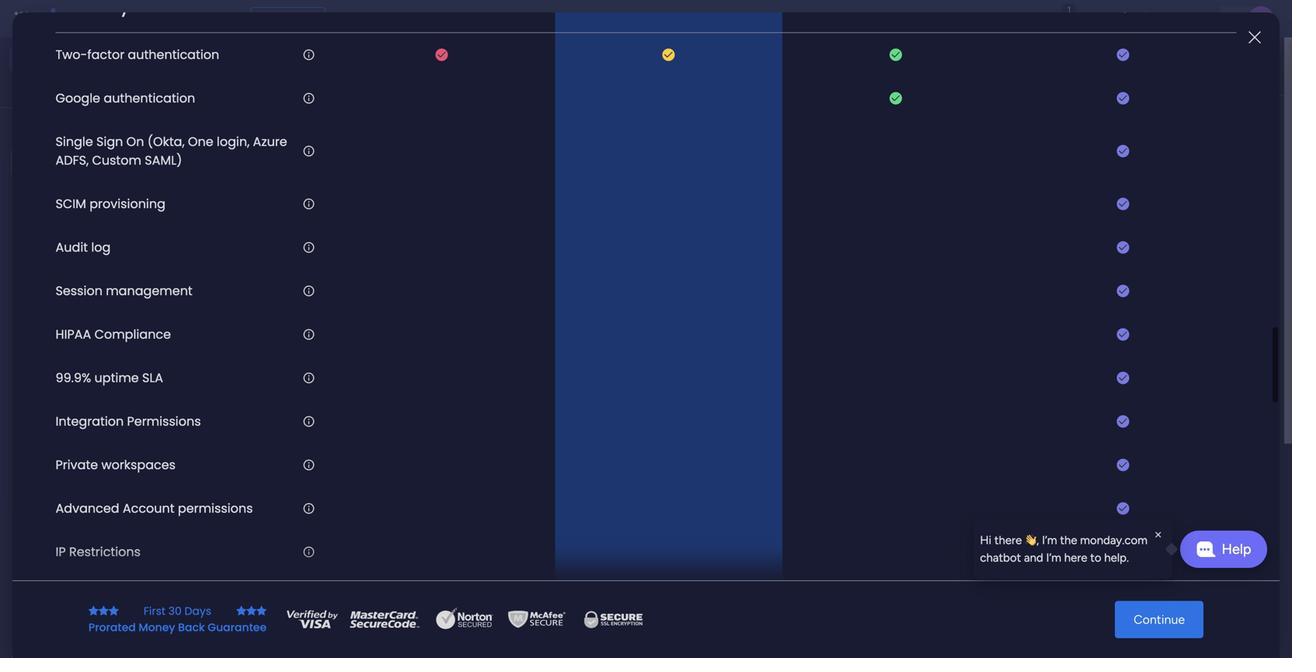Task type: vqa. For each thing, say whether or not it's contained in the screenshot.
Enable Desktop Notifications Invite Team Members Complete Profile Install Our Mobile App
yes



Task type: locate. For each thing, give the bounding box(es) containing it.
private
[[56, 456, 98, 474]]

content directory
[[56, 587, 165, 604]]

star image
[[246, 606, 257, 617], [257, 606, 267, 617]]

dialog containing hi there 👋,  i'm the monday.com
[[974, 519, 1173, 579]]

close my private tasks image
[[240, 127, 259, 145]]

authentication
[[128, 46, 219, 63], [104, 89, 195, 107]]

1 vertical spatial work
[[279, 601, 303, 614]]

hipaa
[[56, 326, 91, 343]]

project management list box
[[0, 181, 198, 421]]

help.
[[1104, 551, 1129, 565]]

authentication down 'two-factor authentication'
[[104, 89, 195, 107]]

monday.com down started on the bottom right of the page
[[1150, 620, 1213, 633]]

1 vertical spatial management
[[327, 576, 402, 591]]

>
[[372, 601, 379, 614]]

recently visited
[[262, 418, 366, 435]]

and
[[623, 282, 644, 296], [1024, 551, 1043, 565]]

learn
[[1036, 557, 1067, 572], [1097, 620, 1124, 633]]

99.9% uptime sla
[[56, 369, 163, 387]]

99.9%
[[56, 369, 91, 387]]

complete profile link
[[1075, 222, 1269, 240]]

0 vertical spatial tasks
[[334, 127, 368, 144]]

lottie animation image for bottommost lottie animation element
[[0, 501, 198, 658]]

project
[[37, 191, 72, 204], [282, 576, 324, 591]]

google
[[56, 89, 100, 107]]

getting
[[1097, 602, 1136, 615]]

1 star image from the left
[[88, 606, 99, 617]]

1 horizontal spatial project
[[282, 576, 324, 591]]

management
[[157, 10, 241, 27], [106, 282, 193, 299], [305, 601, 369, 614]]

1 vertical spatial management
[[106, 282, 193, 299]]

0 vertical spatial and
[[623, 282, 644, 296]]

0 vertical spatial account
[[1109, 144, 1153, 158]]

1 vertical spatial workspace
[[408, 601, 460, 614]]

guarantee
[[208, 620, 267, 635]]

1 horizontal spatial learn
[[1097, 620, 1124, 633]]

account for setup
[[1109, 144, 1153, 158]]

project inside list box
[[37, 191, 72, 204]]

one
[[188, 133, 213, 150]]

setup account
[[1075, 144, 1153, 158]]

1 star image from the left
[[246, 606, 257, 617]]

continue
[[1134, 612, 1185, 627]]

continue button
[[1115, 601, 1204, 638]]

money
[[139, 620, 175, 635]]

custom
[[92, 151, 141, 169]]

work management > main workspace
[[279, 601, 460, 614]]

workspace down the add to favorites icon
[[408, 601, 460, 614]]

templates down workflow
[[1116, 473, 1171, 487]]

30
[[168, 604, 182, 619]]

monday work management
[[69, 10, 241, 27]]

recently
[[262, 418, 319, 435]]

component image
[[260, 599, 274, 613]]

main right the >
[[382, 601, 405, 614]]

0 horizontal spatial workspace
[[66, 122, 127, 136]]

learn & get inspired
[[1036, 557, 1148, 572]]

0 horizontal spatial and
[[623, 282, 644, 296]]

1 vertical spatial account
[[123, 500, 175, 517]]

1 vertical spatial project
[[282, 576, 324, 591]]

work right component image
[[279, 601, 303, 614]]

main up 'adfs,' at the top left of page
[[36, 122, 63, 136]]

chat bot icon image
[[1196, 542, 1216, 557]]

option
[[0, 184, 198, 187]]

on
[[126, 133, 144, 150]]

3 star image from the left
[[109, 606, 119, 617]]

notifications image
[[1016, 11, 1032, 26]]

tasks right private
[[334, 127, 368, 144]]

1 horizontal spatial project management
[[282, 576, 402, 591]]

work
[[126, 10, 154, 27], [279, 601, 303, 614]]

1 horizontal spatial monday.com
[[1150, 620, 1213, 633]]

1 vertical spatial lottie animation image
[[0, 501, 198, 658]]

2 vertical spatial management
[[305, 601, 369, 614]]

help
[[1222, 541, 1251, 558]]

0 horizontal spatial monday.com
[[1080, 533, 1148, 547]]

1 horizontal spatial account
[[1109, 144, 1153, 158]]

lottie animation element
[[596, 37, 1033, 96], [0, 501, 198, 658]]

dialog
[[974, 519, 1173, 579]]

1 horizontal spatial main
[[382, 601, 405, 614]]

work up 'two-factor authentication'
[[126, 10, 154, 27]]

1 horizontal spatial and
[[1024, 551, 1043, 565]]

here inside hi there 👋,  i'm the monday.com chatbot and i'm here to help.
[[1064, 551, 1088, 565]]

0 vertical spatial project
[[37, 191, 72, 204]]

saml)
[[145, 151, 182, 169]]

main
[[36, 122, 63, 136], [382, 601, 405, 614]]

and left reminders
[[623, 282, 644, 296]]

prorated money back guarantee
[[88, 620, 267, 635]]

0 vertical spatial learn
[[1036, 557, 1067, 572]]

workspace down google
[[66, 122, 127, 136]]

1 vertical spatial here
[[1064, 551, 1088, 565]]

0 vertical spatial here
[[705, 282, 730, 296]]

learn left & on the bottom right of the page
[[1036, 557, 1067, 572]]

1 horizontal spatial lottie animation element
[[596, 37, 1033, 96]]

0 vertical spatial lottie animation element
[[596, 37, 1033, 96]]

project down 'adfs,' at the top left of page
[[37, 191, 72, 204]]

lottie animation image
[[596, 37, 1033, 96], [0, 501, 198, 658]]

0 horizontal spatial management
[[74, 191, 138, 204]]

i'm left & on the bottom right of the page
[[1046, 551, 1062, 565]]

0 horizontal spatial account
[[123, 500, 175, 517]]

management left the >
[[305, 601, 369, 614]]

track personal tasks and reminders here
[[509, 282, 730, 296]]

templates up chat bot icon on the right of page
[[1147, 507, 1203, 522]]

0 horizontal spatial tasks
[[334, 127, 368, 144]]

ssl encrypted image
[[574, 608, 652, 631]]

workspaces
[[101, 456, 176, 474]]

azure
[[253, 133, 287, 150]]

log
[[91, 238, 111, 256]]

0 vertical spatial workspace
[[66, 122, 127, 136]]

good
[[221, 51, 249, 64]]

1 horizontal spatial work
[[279, 601, 303, 614]]

0 horizontal spatial lottie animation element
[[0, 501, 198, 658]]

1 vertical spatial templates
[[1147, 507, 1203, 522]]

and down 👋,
[[1024, 551, 1043, 565]]

1 vertical spatial lottie animation element
[[0, 501, 198, 658]]

days
[[185, 604, 211, 619]]

norton secured image
[[430, 608, 500, 631]]

1 vertical spatial learn
[[1097, 620, 1124, 633]]

project management up work management > main workspace
[[282, 576, 402, 591]]

star image left component image
[[246, 606, 257, 617]]

account up desktop
[[1109, 144, 1153, 158]]

account down workspaces
[[123, 500, 175, 517]]

project management down search in workspace field
[[37, 191, 138, 204]]

project right public board image
[[282, 576, 324, 591]]

help image
[[1191, 11, 1207, 26]]

my
[[262, 127, 282, 144]]

monday
[[69, 10, 122, 27]]

monday.com up help.
[[1080, 533, 1148, 547]]

star image down public board image
[[257, 606, 267, 617]]

complete
[[1075, 224, 1126, 238]]

adfs,
[[56, 151, 89, 169]]

setup
[[1075, 144, 1106, 158]]

back
[[178, 620, 205, 635]]

account for advanced
[[123, 500, 175, 517]]

1 vertical spatial project management
[[282, 576, 402, 591]]

here right reminders
[[705, 282, 730, 296]]

your
[[1081, 454, 1105, 469]]

0 vertical spatial templates
[[1116, 473, 1171, 487]]

permissions
[[178, 500, 253, 517]]

1 horizontal spatial lottie animation image
[[596, 37, 1033, 96]]

0 vertical spatial monday.com
[[1080, 533, 1148, 547]]

session
[[56, 282, 103, 299]]

0 horizontal spatial work
[[126, 10, 154, 27]]

1 vertical spatial authentication
[[104, 89, 195, 107]]

0 vertical spatial main
[[36, 122, 63, 136]]

0 vertical spatial lottie animation image
[[596, 37, 1033, 96]]

0 vertical spatial project management
[[37, 191, 138, 204]]

account
[[1109, 144, 1153, 158], [123, 500, 175, 517]]

plans
[[293, 12, 319, 25]]

0 vertical spatial work
[[126, 10, 154, 27]]

integration
[[56, 413, 124, 430]]

factor
[[87, 46, 124, 63]]

here down the
[[1064, 551, 1088, 565]]

tasks right personal
[[592, 282, 620, 296]]

learn down getting
[[1097, 620, 1124, 633]]

management down custom
[[74, 191, 138, 204]]

provisioning
[[90, 195, 165, 212]]

0 vertical spatial management
[[74, 191, 138, 204]]

evening,
[[251, 51, 292, 64]]

1 vertical spatial tasks
[[592, 282, 620, 296]]

single sign on (okta, one login, azure adfs, custom saml)
[[56, 133, 287, 169]]

1 horizontal spatial tasks
[[592, 282, 620, 296]]

0 horizontal spatial main
[[36, 122, 63, 136]]

0 horizontal spatial project management
[[37, 191, 138, 204]]

0 horizontal spatial project
[[37, 191, 72, 204]]

login,
[[217, 133, 250, 150]]

main workspace
[[36, 122, 127, 136]]

monday.com
[[1080, 533, 1148, 547], [1150, 620, 1213, 633]]

1 vertical spatial and
[[1024, 551, 1043, 565]]

management inside list box
[[74, 191, 138, 204]]

management up the "compliance"
[[106, 282, 193, 299]]

authentication down monday work management
[[128, 46, 219, 63]]

members
[[1137, 204, 1186, 218]]

directory
[[109, 587, 165, 604]]

1 vertical spatial monday.com
[[1150, 620, 1213, 633]]

👋,
[[1025, 533, 1039, 547]]

getting started element
[[1036, 586, 1269, 648]]

see plans
[[272, 12, 319, 25]]

templates image image
[[1050, 332, 1255, 440]]

mobile
[[1130, 243, 1166, 257]]

0 vertical spatial i'm
[[1042, 533, 1057, 547]]

the
[[1060, 533, 1077, 547]]

install our mobile app link
[[1075, 242, 1269, 259]]

management up the good
[[157, 10, 241, 27]]

in
[[1163, 454, 1173, 469]]

0 horizontal spatial here
[[705, 282, 730, 296]]

i'm right 👋,
[[1042, 533, 1057, 547]]

management up work management > main workspace
[[327, 576, 402, 591]]

greg!
[[295, 51, 322, 64]]

1 horizontal spatial here
[[1064, 551, 1088, 565]]

star image
[[88, 606, 99, 617], [99, 606, 109, 617], [109, 606, 119, 617], [236, 606, 246, 617]]

integration permissions
[[56, 413, 201, 430]]

select product image
[[14, 11, 30, 26]]

visited
[[322, 418, 366, 435]]

0 horizontal spatial lottie animation image
[[0, 501, 198, 658]]



Task type: describe. For each thing, give the bounding box(es) containing it.
prorated
[[88, 620, 136, 635]]

2 star image from the left
[[99, 606, 109, 617]]

templates inside explore templates 'button'
[[1147, 507, 1203, 522]]

main inside button
[[36, 122, 63, 136]]

lottie animation image for lottie animation element to the top
[[596, 37, 1033, 96]]

getting started learn how monday.com works
[[1097, 602, 1245, 633]]

uptime
[[94, 369, 139, 387]]

audit log
[[56, 238, 111, 256]]

4 star image from the left
[[236, 606, 246, 617]]

1 horizontal spatial management
[[327, 576, 402, 591]]

scim provisioning
[[56, 195, 165, 212]]

setup account link
[[1075, 143, 1269, 160]]

1 vertical spatial i'm
[[1046, 551, 1062, 565]]

chatbot
[[980, 551, 1021, 565]]

minutes
[[1176, 454, 1220, 469]]

tasks for private
[[334, 127, 368, 144]]

our
[[1108, 243, 1128, 257]]

monday.com inside hi there 👋,  i'm the monday.com chatbot and i'm here to help.
[[1080, 533, 1148, 547]]

project management inside project management list box
[[37, 191, 138, 204]]

1 horizontal spatial workspace
[[408, 601, 460, 614]]

&
[[1070, 557, 1078, 572]]

see
[[272, 12, 290, 25]]

restrictions
[[69, 543, 141, 561]]

content
[[56, 587, 106, 604]]

2 star image from the left
[[257, 606, 267, 617]]

search everything image
[[1157, 11, 1173, 26]]

management for work management > main workspace
[[305, 601, 369, 614]]

first 30 days
[[144, 604, 211, 619]]

templates inside boost your workflow in minutes with ready-made templates
[[1116, 473, 1171, 487]]

greg robinson image
[[1249, 6, 1274, 31]]

help button
[[1180, 531, 1267, 568]]

scim
[[56, 195, 86, 212]]

explore templates button
[[1045, 499, 1260, 530]]

0 horizontal spatial learn
[[1036, 557, 1067, 572]]

main workspace button
[[11, 116, 152, 142]]

two-factor authentication
[[56, 46, 219, 63]]

compliance
[[94, 326, 171, 343]]

enable desktop notifications invite team members complete profile install our mobile app
[[1075, 184, 1227, 257]]

see plans button
[[251, 7, 326, 30]]

two-
[[56, 46, 87, 63]]

invite members image
[[1085, 11, 1100, 26]]

private workspaces
[[56, 456, 176, 474]]

good evening, greg!
[[221, 51, 322, 64]]

public board image
[[260, 575, 277, 592]]

profile
[[1129, 224, 1163, 238]]

track
[[509, 282, 538, 296]]

how
[[1127, 620, 1148, 633]]

desktop
[[1113, 184, 1156, 198]]

1 vertical spatial main
[[382, 601, 405, 614]]

Search in workspace field
[[33, 153, 130, 171]]

works
[[1216, 620, 1245, 633]]

audit
[[56, 238, 88, 256]]

update feed image
[[1051, 11, 1066, 26]]

home
[[34, 52, 64, 66]]

workspace inside main workspace button
[[66, 122, 127, 136]]

my private tasks
[[262, 127, 368, 144]]

single
[[56, 133, 93, 150]]

sla
[[142, 369, 163, 387]]

workflow
[[1109, 454, 1160, 469]]

explore templates
[[1102, 507, 1203, 522]]

advanced account permissions
[[56, 500, 253, 517]]

monday marketplace image
[[1119, 11, 1135, 26]]

with
[[1223, 454, 1248, 469]]

permissions
[[127, 413, 201, 430]]

0 vertical spatial management
[[157, 10, 241, 27]]

home link
[[9, 47, 189, 71]]

sign
[[96, 133, 123, 150]]

boost your workflow in minutes with ready-made templates
[[1045, 454, 1248, 487]]

give feedback
[[1066, 59, 1142, 73]]

explore
[[1102, 507, 1144, 522]]

give
[[1066, 59, 1090, 73]]

verified by visa image
[[285, 608, 340, 631]]

ip restrictions
[[56, 543, 141, 561]]

enable
[[1075, 184, 1110, 198]]

inspired
[[1103, 557, 1148, 572]]

there
[[995, 533, 1022, 547]]

learn inside getting started learn how monday.com works
[[1097, 620, 1124, 633]]

install
[[1075, 243, 1105, 257]]

management for session management
[[106, 282, 193, 299]]

boost
[[1045, 454, 1078, 469]]

mastercard secure code image
[[346, 608, 424, 631]]

google authentication
[[56, 89, 195, 107]]

started
[[1138, 602, 1174, 615]]

made
[[1081, 473, 1112, 487]]

personal
[[541, 282, 589, 296]]

enable desktop notifications link
[[1075, 182, 1269, 200]]

and inside hi there 👋,  i'm the monday.com chatbot and i'm here to help.
[[1024, 551, 1043, 565]]

monday.com inside getting started learn how monday.com works
[[1150, 620, 1213, 633]]

team
[[1107, 204, 1135, 218]]

1 image
[[1062, 1, 1076, 18]]

hipaa compliance
[[56, 326, 171, 343]]

reminders
[[647, 282, 702, 296]]

mcafee secure image
[[506, 608, 568, 631]]

first
[[144, 604, 166, 619]]

invite
[[1075, 204, 1104, 218]]

hi
[[980, 533, 992, 547]]

tasks for personal
[[592, 282, 620, 296]]

ip
[[56, 543, 66, 561]]

add to favorites image
[[440, 575, 455, 591]]

0 vertical spatial authentication
[[128, 46, 219, 63]]

to
[[1090, 551, 1102, 565]]

feedback
[[1093, 59, 1142, 73]]

app
[[1168, 243, 1190, 257]]



